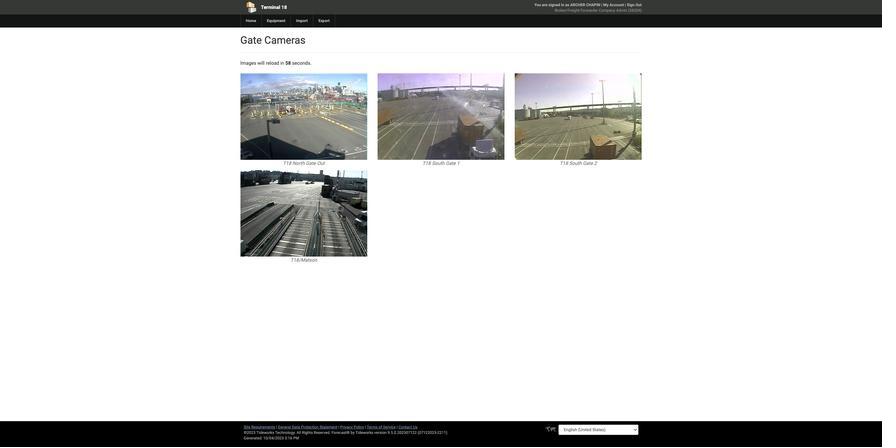 Task type: vqa. For each thing, say whether or not it's contained in the screenshot.
are
yes



Task type: describe. For each thing, give the bounding box(es) containing it.
t18 for t18 south gate 2
[[560, 161, 568, 166]]

| up forecast® at the bottom
[[338, 425, 339, 430]]

t18 south gate 2 image
[[515, 73, 642, 160]]

general data protection statement link
[[278, 425, 337, 430]]

cameras
[[264, 34, 306, 46]]

gate for t18 north gate out
[[306, 161, 316, 166]]

forecast®
[[332, 431, 350, 435]]

contact us link
[[398, 425, 417, 430]]

version
[[374, 431, 387, 435]]

seconds.
[[292, 60, 312, 66]]

chapin
[[586, 3, 600, 7]]

gate for t18 south gate 1
[[446, 161, 456, 166]]

images will reload in 58 seconds.
[[240, 60, 312, 66]]

north
[[292, 161, 305, 166]]

site
[[244, 425, 250, 430]]

company
[[599, 8, 615, 13]]

gate down home link
[[240, 34, 262, 46]]

us
[[413, 425, 417, 430]]

all
[[297, 431, 301, 435]]

reload
[[266, 60, 279, 66]]

reserved.
[[314, 431, 331, 435]]

t18/matson image
[[240, 170, 367, 257]]

of
[[379, 425, 382, 430]]

account
[[610, 3, 624, 7]]

import link
[[291, 14, 313, 28]]

export link
[[313, 14, 335, 28]]

statement
[[320, 425, 337, 430]]

tideworks
[[355, 431, 373, 435]]

signed
[[548, 3, 560, 7]]

out inside "you are signed in as archer chapin | my account | sign out broker/freight forwarder company admin (58204)"
[[636, 3, 642, 7]]

2211)
[[437, 431, 447, 435]]

south for t18 south gate 2
[[569, 161, 582, 166]]

sign
[[627, 3, 635, 7]]

are
[[542, 3, 548, 7]]

in for reload
[[280, 60, 284, 66]]

equipment link
[[261, 14, 291, 28]]

9.5.0.202307122
[[388, 431, 417, 435]]

in for signed
[[561, 3, 564, 7]]

10/04/2023
[[263, 436, 284, 441]]

| up tideworks
[[365, 425, 366, 430]]

by
[[351, 431, 355, 435]]

privacy policy link
[[340, 425, 364, 430]]

t18/matson
[[290, 257, 317, 263]]

site requirements link
[[244, 425, 275, 430]]

south for t18 south gate 1
[[432, 161, 444, 166]]

| left general
[[276, 425, 277, 430]]

t18 south gate 2
[[560, 161, 597, 166]]



Task type: locate. For each thing, give the bounding box(es) containing it.
will
[[257, 60, 265, 66]]

1 horizontal spatial out
[[636, 3, 642, 7]]

in inside "you are signed in as archer chapin | my account | sign out broker/freight forwarder company admin (58204)"
[[561, 3, 564, 7]]

export
[[318, 19, 330, 23]]

home link
[[240, 14, 261, 28]]

t18 north gate out image
[[240, 73, 367, 160]]

as
[[565, 3, 569, 7]]

in left 58
[[280, 60, 284, 66]]

gate
[[240, 34, 262, 46], [306, 161, 316, 166], [446, 161, 456, 166], [583, 161, 593, 166]]

terminal 18 link
[[240, 0, 402, 14]]

3 t18 from the left
[[560, 161, 568, 166]]

terms
[[367, 425, 378, 430]]

| left sign
[[625, 3, 626, 7]]

sign out link
[[627, 3, 642, 7]]

gate cameras
[[240, 34, 306, 46]]

privacy
[[340, 425, 353, 430]]

©2023 tideworks
[[244, 431, 274, 435]]

rights
[[302, 431, 313, 435]]

pm
[[293, 436, 299, 441]]

t18 south gate 1 image
[[378, 73, 504, 160]]

in
[[561, 3, 564, 7], [280, 60, 284, 66]]

south
[[432, 161, 444, 166], [569, 161, 582, 166]]

1 vertical spatial out
[[317, 161, 325, 166]]

images
[[240, 60, 256, 66]]

t18
[[283, 161, 291, 166], [422, 161, 431, 166], [560, 161, 568, 166]]

home
[[246, 19, 256, 23]]

my
[[603, 3, 609, 7]]

2 t18 from the left
[[422, 161, 431, 166]]

t18 north gate out
[[283, 161, 325, 166]]

admin
[[616, 8, 627, 13]]

0 vertical spatial out
[[636, 3, 642, 7]]

1 t18 from the left
[[283, 161, 291, 166]]

t18 left 1
[[422, 161, 431, 166]]

|
[[601, 3, 602, 7], [625, 3, 626, 7], [276, 425, 277, 430], [338, 425, 339, 430], [365, 425, 366, 430], [397, 425, 398, 430]]

3:16
[[285, 436, 292, 441]]

1 vertical spatial in
[[280, 60, 284, 66]]

south left 1
[[432, 161, 444, 166]]

t18 left 2
[[560, 161, 568, 166]]

terminal 18
[[261, 4, 287, 10]]

my account link
[[603, 3, 624, 7]]

t18 for t18 north gate out
[[283, 161, 291, 166]]

data
[[292, 425, 300, 430]]

forwarder
[[580, 8, 598, 13]]

1 horizontal spatial t18
[[422, 161, 431, 166]]

site requirements | general data protection statement | privacy policy | terms of service | contact us ©2023 tideworks technology. all rights reserved. forecast® by tideworks version 9.5.0.202307122 (07122023-2211) generated: 10/04/2023 3:16 pm
[[244, 425, 447, 441]]

south left 2
[[569, 161, 582, 166]]

0 horizontal spatial out
[[317, 161, 325, 166]]

1
[[457, 161, 460, 166]]

out up the "(58204)"
[[636, 3, 642, 7]]

policy
[[354, 425, 364, 430]]

t18 left north
[[283, 161, 291, 166]]

import
[[296, 19, 308, 23]]

(58204)
[[628, 8, 642, 13]]

t18 south gate 1
[[422, 161, 460, 166]]

archer
[[570, 3, 585, 7]]

1 horizontal spatial in
[[561, 3, 564, 7]]

0 vertical spatial in
[[561, 3, 564, 7]]

you
[[534, 3, 541, 7]]

out right north
[[317, 161, 325, 166]]

18
[[281, 4, 287, 10]]

contact
[[398, 425, 412, 430]]

(07122023-
[[418, 431, 437, 435]]

terminal
[[261, 4, 280, 10]]

t18 for t18 south gate 1
[[422, 161, 431, 166]]

requirements
[[251, 425, 275, 430]]

gate left 1
[[446, 161, 456, 166]]

service
[[383, 425, 396, 430]]

gate for t18 south gate 2
[[583, 161, 593, 166]]

0 horizontal spatial t18
[[283, 161, 291, 166]]

out
[[636, 3, 642, 7], [317, 161, 325, 166]]

technology.
[[275, 431, 296, 435]]

generated:
[[244, 436, 262, 441]]

0 horizontal spatial south
[[432, 161, 444, 166]]

2 horizontal spatial t18
[[560, 161, 568, 166]]

general
[[278, 425, 291, 430]]

protection
[[301, 425, 319, 430]]

2 south from the left
[[569, 161, 582, 166]]

in left as
[[561, 3, 564, 7]]

| up 9.5.0.202307122
[[397, 425, 398, 430]]

| left my
[[601, 3, 602, 7]]

1 horizontal spatial south
[[569, 161, 582, 166]]

58
[[285, 60, 291, 66]]

1 south from the left
[[432, 161, 444, 166]]

you are signed in as archer chapin | my account | sign out broker/freight forwarder company admin (58204)
[[534, 3, 642, 13]]

broker/freight
[[555, 8, 580, 13]]

0 horizontal spatial in
[[280, 60, 284, 66]]

2
[[594, 161, 597, 166]]

terms of service link
[[367, 425, 396, 430]]

equipment
[[267, 19, 285, 23]]

gate left 2
[[583, 161, 593, 166]]

gate right north
[[306, 161, 316, 166]]



